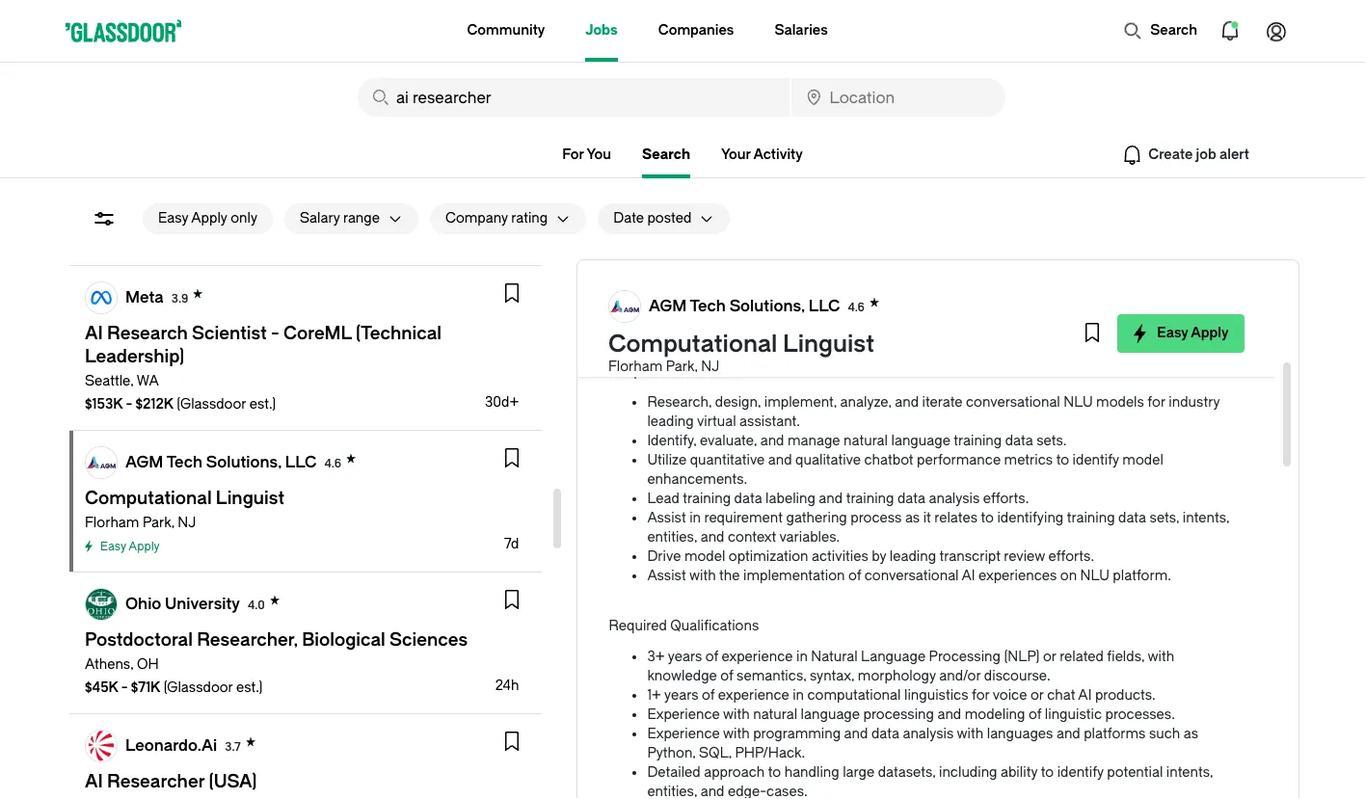 Task type: vqa. For each thing, say whether or not it's contained in the screenshot.
bottom Angeles,
no



Task type: describe. For each thing, give the bounding box(es) containing it.
company rating button
[[430, 203, 548, 234]]

our team is looking for an experienced computational linguist who can leverage their expertise in nlu, machine learning, and human language data sets to create customer-centric experiences for an industry-leading virtual assistant. you'll work alongside conversational designers, researchers, product managers, data analysts, developers, and business partners to design high impact conversational ai experiences for our customers.
[[609, 132, 1210, 245]]

computational inside our team is looking for an experienced computational linguist who can leverage their expertise in nlu, machine learning, and human language data sets to create customer-centric experiences for an industry-leading virtual assistant. you'll work alongside conversational designers, researchers, product managers, data analysts, developers, and business partners to design high impact conversational ai experiences for our customers.
[[860, 132, 956, 149]]

work
[[1098, 171, 1129, 187]]

customers.
[[609, 229, 681, 245]]

to down php/hack.
[[768, 765, 781, 781]]

responsibilities include:
[[609, 364, 764, 380]]

0 horizontal spatial easy
[[100, 540, 126, 554]]

computational inside the 'computational linguist florham park, nj'
[[609, 331, 778, 358]]

ai down the speed
[[790, 344, 804, 361]]

linguist for conversational
[[709, 74, 761, 91]]

experienced
[[777, 132, 857, 149]]

natural
[[811, 649, 858, 665]]

0 vertical spatial or
[[1043, 649, 1057, 665]]

conversational up 'include:'
[[693, 344, 787, 361]]

for left our
[[1167, 209, 1185, 226]]

4.0
[[248, 598, 265, 612]]

search inside button
[[1151, 22, 1198, 39]]

industry-
[[847, 171, 905, 187]]

working
[[609, 344, 660, 361]]

activity
[[754, 147, 803, 163]]

conversational down by
[[865, 568, 959, 584]]

in inside our team is looking for an experienced computational linguist who can leverage their expertise in nlu, machine learning, and human language data sets to create customer-centric experiences for an industry-leading virtual assistant. you'll work alongside conversational designers, researchers, product managers, data analysts, developers, and business partners to design high impact conversational ai experiences for our customers.
[[671, 151, 683, 168]]

easy apply only button
[[143, 203, 273, 234]]

data down 'you'll' at the top right of page
[[1048, 190, 1076, 206]]

their
[[1130, 132, 1159, 149]]

0 vertical spatial years
[[668, 649, 702, 665]]

and left easily
[[974, 306, 998, 322]]

identifying
[[997, 510, 1064, 527]]

1 assist from the top
[[647, 510, 686, 527]]

experiences inside "research, design, implement, analyze, and iterate conversational nlu models for industry leading virtual assistant. identify, evaluate, and manage natural language training data sets. utilize quantitative and qualitative chatbot performance metrics to identify model enhancements. lead training data labeling and training data analysis efforts. assist in requirement gathering process as it relates to identifying training data sets, intents, entities, and context variables. drive model optimization activities by leading transcript review efforts. assist with the implementation of conversational ai experiences on nlu platform."
[[979, 568, 1057, 584]]

chatbot
[[865, 452, 914, 469]]

utilize
[[647, 452, 687, 469]]

seattle,
[[85, 373, 134, 390]]

natural inside "research, design, implement, analyze, and iterate conversational nlu models for industry leading virtual assistant. identify, evaluate, and manage natural language training data sets. utilize quantitative and qualitative chatbot performance metrics to identify model enhancements. lead training data labeling and training data analysis efforts. assist in requirement gathering process as it relates to identifying training data sets, intents, entities, and context variables. drive model optimization activities by leading transcript review efforts. assist with the implementation of conversational ai experiences on nlu platform."
[[844, 433, 888, 449]]

team
[[636, 132, 669, 149]]

in inside "research, design, implement, analyze, and iterate conversational nlu models for industry leading virtual assistant. identify, evaluate, and manage natural language training data sets. utilize quantitative and qualitative chatbot performance metrics to identify model enhancements. lead training data labeling and training data analysis efforts. assist in requirement gathering process as it relates to identifying training data sets, intents, entities, and context variables. drive model optimization activities by leading transcript review efforts. assist with the implementation of conversational ai experiences on nlu platform."
[[690, 510, 701, 527]]

for you
[[562, 147, 611, 163]]

30d+
[[485, 394, 519, 411]]

1 horizontal spatial model
[[1123, 452, 1164, 469]]

optimization
[[729, 549, 809, 565]]

for inside 3+ years of experience in natural language processing (nlp) or related fields, with knowledge of semantics, syntax, morphology and/or discourse. 1+ years of experience in computational linguistics for voice or chat ai products. experience with natural language processing and modeling of linguistic processes. experience with programming and data analysis with languages and platforms such as python, sql, php/hack. detailed approach to handling large datasets, including ability to identify potential intents, entities, and edge-cases.
[[972, 688, 990, 704]]

1 vertical spatial the
[[925, 325, 950, 341]]

performance
[[917, 452, 1001, 469]]

florham inside the 'computational linguist florham park, nj'
[[609, 359, 663, 375]]

1 vertical spatial nlu
[[1081, 568, 1110, 584]]

models inside models and data sets in the conversational ai space. the candidate will be expected to flex from being strategic to tactical, creative to analytical, and easily navigate across multiple disciplines in a high-speed environment. the candidate should have experience working with conversational ai platforms (dialogflow, alexa, watson, etc.)
[[609, 286, 657, 303]]

ohio
[[125, 595, 161, 613]]

you'll
[[1060, 171, 1095, 187]]

company rating
[[445, 210, 548, 227]]

looking
[[687, 132, 734, 149]]

of down qualifications
[[706, 649, 719, 665]]

on
[[1061, 568, 1077, 584]]

2 vertical spatial apply
[[129, 540, 160, 554]]

platforms inside 3+ years of experience in natural language processing (nlp) or related fields, with knowledge of semantics, syntax, morphology and/or discourse. 1+ years of experience in computational linguistics for voice or chat ai products. experience with natural language processing and modeling of linguistic processes. experience with programming and data analysis with languages and platforms such as python, sql, php/hack. detailed approach to handling large datasets, including ability to identify potential intents, entities, and edge-cases.
[[1084, 726, 1146, 743]]

4.6 for agm tech solutions, llc logo to the top
[[849, 300, 865, 314]]

1 vertical spatial candidate
[[953, 325, 1016, 341]]

transcript
[[940, 549, 1001, 565]]

metrics
[[1004, 452, 1053, 469]]

date posted button
[[598, 203, 692, 234]]

iterate
[[922, 394, 963, 411]]

our
[[609, 132, 633, 149]]

to right "relates"
[[981, 510, 994, 527]]

seattle, wa $153k - $212k (glassdoor est.)
[[85, 373, 276, 413]]

meta logo image
[[86, 283, 117, 313]]

linguist for computational
[[784, 331, 875, 358]]

1 horizontal spatial efforts.
[[1049, 549, 1095, 565]]

sets inside our team is looking for an experienced computational linguist who can leverage their expertise in nlu, machine learning, and human language data sets to create customer-centric experiences for an industry-leading virtual assistant. you'll work alongside conversational designers, researchers, product managers, data analysts, developers, and business partners to design high impact conversational ai experiences for our customers.
[[1009, 151, 1035, 168]]

for inside "research, design, implement, analyze, and iterate conversational nlu models for industry leading virtual assistant. identify, evaluate, and manage natural language training data sets. utilize quantitative and qualitative chatbot performance metrics to identify model enhancements. lead training data labeling and training data analysis efforts. assist in requirement gathering process as it relates to identifying training data sets, intents, entities, and context variables. drive model optimization activities by leading transcript review efforts. assist with the implementation of conversational ai experiences on nlu platform."
[[1148, 394, 1166, 411]]

languages
[[987, 726, 1053, 743]]

salaries
[[775, 22, 828, 39]]

easy apply only
[[158, 210, 257, 227]]

1 vertical spatial leading
[[647, 414, 694, 430]]

ohio university
[[125, 595, 240, 613]]

wa
[[137, 373, 159, 390]]

research, design, implement, analyze, and iterate conversational nlu models for industry leading virtual assistant. identify, evaluate, and manage natural language training data sets. utilize quantitative and qualitative chatbot performance metrics to identify model enhancements. lead training data labeling and training data analysis efforts. assist in requirement gathering process as it relates to identifying training data sets, intents, entities, and context variables. drive model optimization activities by leading transcript review efforts. assist with the implementation of conversational ai experiences on nlu platform.
[[647, 394, 1230, 584]]

ai inside "research, design, implement, analyze, and iterate conversational nlu models for industry leading virtual assistant. identify, evaluate, and manage natural language training data sets. utilize quantitative and qualitative chatbot performance metrics to identify model enhancements. lead training data labeling and training data analysis efforts. assist in requirement gathering process as it relates to identifying training data sets, intents, entities, and context variables. drive model optimization activities by leading transcript review efforts. assist with the implementation of conversational ai experiences on nlu platform."
[[962, 568, 976, 584]]

for up machine
[[737, 132, 755, 149]]

environment.
[[837, 325, 922, 341]]

machine
[[721, 151, 777, 168]]

syntax,
[[810, 668, 855, 685]]

conversational
[[609, 74, 706, 91]]

nj inside the 'computational linguist florham park, nj'
[[702, 359, 720, 375]]

and down requirement
[[701, 529, 725, 546]]

human
[[866, 151, 912, 168]]

agm tech solutions, llc for bottom agm tech solutions, llc logo
[[125, 453, 317, 471]]

and up being on the top of page
[[660, 286, 684, 303]]

1 experience from the top
[[647, 707, 720, 723]]

Search location field
[[791, 78, 1006, 117]]

with inside "research, design, implement, analyze, and iterate conversational nlu models for industry leading virtual assistant. identify, evaluate, and manage natural language training data sets. utilize quantitative and qualitative chatbot performance metrics to identify model enhancements. lead training data labeling and training data analysis efforts. assist in requirement gathering process as it relates to identifying training data sets, intents, entities, and context variables. drive model optimization activities by leading transcript review efforts. assist with the implementation of conversational ai experiences on nlu platform."
[[689, 568, 716, 584]]

training up process
[[846, 491, 894, 507]]

experience inside models and data sets in the conversational ai space. the candidate will be expected to flex from being strategic to tactical, creative to analytical, and easily navigate across multiple disciplines in a high-speed environment. the candidate should have experience working with conversational ai platforms (dialogflow, alexa, watson, etc.)
[[1100, 325, 1171, 341]]

1 vertical spatial an
[[828, 171, 844, 187]]

assistant. inside "research, design, implement, analyze, and iterate conversational nlu models for industry leading virtual assistant. identify, evaluate, and manage natural language training data sets. utilize quantitative and qualitative chatbot performance metrics to identify model enhancements. lead training data labeling and training data analysis efforts. assist in requirement gathering process as it relates to identifying training data sets, intents, entities, and context variables. drive model optimization activities by leading transcript review efforts. assist with the implementation of conversational ai experiences on nlu platform."
[[740, 414, 800, 430]]

context
[[728, 529, 777, 546]]

conversational up business
[[674, 190, 769, 206]]

to down sets.
[[1057, 452, 1070, 469]]

data left sets,
[[1119, 510, 1147, 527]]

Search keyword field
[[358, 78, 789, 117]]

our
[[1189, 209, 1210, 226]]

range
[[343, 210, 380, 227]]

park, inside the 'computational linguist florham park, nj'
[[667, 359, 698, 375]]

expertise
[[609, 151, 668, 168]]

est.) for meta
[[249, 396, 276, 413]]

$212k
[[136, 396, 174, 413]]

entities, inside "research, design, implement, analyze, and iterate conversational nlu models for industry leading virtual assistant. identify, evaluate, and manage natural language training data sets. utilize quantitative and qualitative chatbot performance metrics to identify model enhancements. lead training data labeling and training data analysis efforts. assist in requirement gathering process as it relates to identifying training data sets, intents, entities, and context variables. drive model optimization activities by leading transcript review efforts. assist with the implementation of conversational ai experiences on nlu platform."
[[647, 529, 697, 546]]

ai inside our team is looking for an experienced computational linguist who can leverage their expertise in nlu, machine learning, and human language data sets to create customer-centric experiences for an industry-leading virtual assistant. you'll work alongside conversational designers, researchers, product managers, data analysts, developers, and business partners to design high impact conversational ai experiences for our customers.
[[1069, 209, 1082, 226]]

is
[[673, 132, 683, 149]]

multiple
[[609, 325, 661, 341]]

0 vertical spatial efforts.
[[983, 491, 1029, 507]]

llc for agm tech solutions, llc logo to the top
[[809, 297, 841, 315]]

developers,
[[609, 209, 683, 226]]

0 horizontal spatial model
[[685, 549, 726, 565]]

entities, inside 3+ years of experience in natural language processing (nlp) or related fields, with knowledge of semantics, syntax, morphology and/or discourse. 1+ years of experience in computational linguistics for voice or chat ai products. experience with natural language processing and modeling of linguistic processes. experience with programming and data analysis with languages and platforms such as python, sql, php/hack. detailed approach to handling large datasets, including ability to identify potential intents, entities, and edge-cases.
[[647, 784, 697, 799]]

and down linguistics
[[938, 707, 962, 723]]

conversational down watson,
[[966, 394, 1061, 411]]

intents, inside "research, design, implement, analyze, and iterate conversational nlu models for industry leading virtual assistant. identify, evaluate, and manage natural language training data sets. utilize quantitative and qualitative chatbot performance metrics to identify model enhancements. lead training data labeling and training data analysis efforts. assist in requirement gathering process as it relates to identifying training data sets, intents, entities, and context variables. drive model optimization activities by leading transcript review efforts. assist with the implementation of conversational ai experiences on nlu platform."
[[1183, 510, 1230, 527]]

design
[[846, 209, 889, 226]]

you
[[587, 147, 611, 163]]

it
[[923, 510, 931, 527]]

identify inside "research, design, implement, analyze, and iterate conversational nlu models for industry leading virtual assistant. identify, evaluate, and manage natural language training data sets. utilize quantitative and qualitative chatbot performance metrics to identify model enhancements. lead training data labeling and training data analysis efforts. assist in requirement gathering process as it relates to identifying training data sets, intents, entities, and context variables. drive model optimization activities by leading transcript review efforts. assist with the implementation of conversational ai experiences on nlu platform."
[[1073, 452, 1119, 469]]

training down enhancements.
[[683, 491, 731, 507]]

1 vertical spatial florham
[[85, 515, 139, 531]]

should
[[1020, 325, 1063, 341]]

linguistic
[[1045, 707, 1102, 723]]

requirement
[[704, 510, 783, 527]]

2 vertical spatial leading
[[890, 549, 936, 565]]

search button
[[1114, 12, 1207, 50]]

2 vertical spatial experience
[[718, 688, 790, 704]]

ability
[[1001, 765, 1038, 781]]

open filter menu image
[[93, 207, 116, 230]]

3+ years of experience in natural language processing (nlp) or related fields, with knowledge of semantics, syntax, morphology and/or discourse. 1+ years of experience in computational linguistics for voice or chat ai products. experience with natural language processing and modeling of linguistic processes. experience with programming and data analysis with languages and platforms such as python, sql, php/hack. detailed approach to handling large datasets, including ability to identify potential intents, entities, and edge-cases.
[[647, 649, 1213, 799]]

processing
[[864, 707, 934, 723]]

to left design
[[830, 209, 843, 226]]

from
[[635, 306, 666, 322]]

0 vertical spatial tech
[[690, 297, 726, 315]]

of left semantics,
[[721, 668, 733, 685]]

your
[[721, 147, 751, 163]]

data up requirement
[[734, 491, 762, 507]]

php/hack.
[[735, 745, 805, 762]]

tactical,
[[784, 306, 834, 322]]

0 horizontal spatial nj
[[178, 515, 196, 531]]

of up languages
[[1029, 707, 1042, 723]]

est.) for ohio university
[[236, 680, 263, 696]]

related
[[1060, 649, 1104, 665]]

0 vertical spatial agm tech solutions, llc logo image
[[610, 291, 641, 322]]

to right expected
[[1147, 286, 1160, 303]]

discourse.
[[984, 668, 1051, 685]]

analysts,
[[1079, 190, 1135, 206]]

virtual inside "research, design, implement, analyze, and iterate conversational nlu models for industry leading virtual assistant. identify, evaluate, and manage natural language training data sets. utilize quantitative and qualitative chatbot performance metrics to identify model enhancements. lead training data labeling and training data analysis efforts. assist in requirement gathering process as it relates to identifying training data sets, intents, entities, and context variables. drive model optimization activities by leading transcript review efforts. assist with the implementation of conversational ai experiences on nlu platform."
[[697, 414, 736, 430]]

language
[[861, 649, 926, 665]]

chat
[[1047, 688, 1076, 704]]

data up metrics
[[1005, 433, 1033, 449]]

voice
[[993, 688, 1027, 704]]

ai left space.
[[885, 286, 898, 303]]

training up performance
[[954, 433, 1002, 449]]

and down the centric
[[686, 209, 710, 226]]

conversational down managers,
[[972, 209, 1066, 226]]

conversational linguist
[[609, 74, 761, 91]]

solutions, for bottom agm tech solutions, llc logo
[[206, 453, 282, 471]]

1 vertical spatial agm tech solutions, llc logo image
[[86, 447, 117, 478]]

in up strategic
[[749, 286, 760, 303]]

1 vertical spatial apply
[[1192, 325, 1230, 341]]

expected
[[1084, 286, 1144, 303]]

sets inside models and data sets in the conversational ai space. the candidate will be expected to flex from being strategic to tactical, creative to analytical, and easily navigate across multiple disciplines in a high-speed environment. the candidate should have experience working with conversational ai platforms (dialogflow, alexa, watson, etc.)
[[719, 286, 745, 303]]

programming
[[753, 726, 841, 743]]

data up managers,
[[978, 151, 1006, 168]]

oh
[[137, 657, 159, 673]]

0 horizontal spatial easy apply
[[100, 540, 160, 554]]

gathering
[[786, 510, 847, 527]]

in down semantics,
[[793, 688, 804, 704]]

1 vertical spatial or
[[1031, 688, 1044, 704]]

1 vertical spatial experiences
[[1086, 209, 1164, 226]]

identify inside 3+ years of experience in natural language processing (nlp) or related fields, with knowledge of semantics, syntax, morphology and/or discourse. 1+ years of experience in computational linguistics for voice or chat ai products. experience with natural language processing and modeling of linguistic processes. experience with programming and data analysis with languages and platforms such as python, sql, php/hack. detailed approach to handling large datasets, including ability to identify potential intents, entities, and edge-cases.
[[1057, 765, 1104, 781]]

lead
[[647, 491, 680, 507]]

speed
[[795, 325, 834, 341]]

in left a in the right of the page
[[735, 325, 746, 341]]

and up 'gathering'
[[819, 491, 843, 507]]

$153k
[[85, 396, 123, 413]]

morphology
[[858, 668, 936, 685]]

flex
[[609, 306, 632, 322]]

sets.
[[1037, 433, 1067, 449]]

in left natural in the right of the page
[[797, 649, 808, 665]]

virtual inside our team is looking for an experienced computational linguist who can leverage their expertise in nlu, machine learning, and human language data sets to create customer-centric experiences for an industry-leading virtual assistant. you'll work alongside conversational designers, researchers, product managers, data analysts, developers, and business partners to design high impact conversational ai experiences for our customers.
[[955, 171, 994, 187]]

1 horizontal spatial easy
[[158, 210, 188, 227]]

to down can
[[1039, 151, 1052, 168]]



Task type: locate. For each thing, give the bounding box(es) containing it.
0 vertical spatial agm
[[649, 297, 687, 315]]

leading
[[905, 171, 951, 187], [647, 414, 694, 430], [890, 549, 936, 565]]

0 horizontal spatial natural
[[753, 707, 798, 723]]

training right the identifying
[[1067, 510, 1115, 527]]

responsibilities
[[609, 364, 710, 380]]

0 horizontal spatial llc
[[285, 453, 317, 471]]

$45k
[[85, 680, 118, 696]]

1 horizontal spatial the
[[764, 286, 784, 303]]

a
[[750, 325, 757, 341]]

1 vertical spatial intents,
[[1167, 765, 1213, 781]]

0 vertical spatial assist
[[647, 510, 686, 527]]

partners
[[773, 209, 827, 226]]

0 horizontal spatial park,
[[143, 515, 174, 531]]

processes.
[[1106, 707, 1175, 723]]

ai up linguistic
[[1078, 688, 1092, 704]]

3+
[[647, 649, 665, 665]]

1 vertical spatial efforts.
[[1049, 549, 1095, 565]]

0 vertical spatial easy apply
[[1158, 325, 1230, 341]]

1 vertical spatial tech
[[166, 453, 202, 471]]

1 vertical spatial language
[[891, 433, 951, 449]]

potential
[[1107, 765, 1163, 781]]

easy apply down florham park, nj
[[100, 540, 160, 554]]

for left industry
[[1148, 394, 1166, 411]]

the inside models and data sets in the conversational ai space. the candidate will be expected to flex from being strategic to tactical, creative to analytical, and easily navigate across multiple disciplines in a high-speed environment. the candidate should have experience working with conversational ai platforms (dialogflow, alexa, watson, etc.)
[[764, 286, 784, 303]]

and down 'manage'
[[768, 452, 792, 469]]

to right ability
[[1041, 765, 1054, 781]]

1 vertical spatial the
[[719, 568, 740, 584]]

analysis inside 3+ years of experience in natural language processing (nlp) or related fields, with knowledge of semantics, syntax, morphology and/or discourse. 1+ years of experience in computational linguistics for voice or chat ai products. experience with natural language processing and modeling of linguistic processes. experience with programming and data analysis with languages and platforms such as python, sql, php/hack. detailed approach to handling large datasets, including ability to identify potential intents, entities, and edge-cases.
[[903, 726, 954, 743]]

watson,
[[992, 344, 1044, 361]]

1 vertical spatial easy
[[1158, 325, 1189, 341]]

1 vertical spatial experience
[[722, 649, 793, 665]]

(glassdoor right $212k
[[177, 396, 246, 413]]

apply left 'only'
[[191, 210, 227, 227]]

intents, right sets,
[[1183, 510, 1230, 527]]

analysis down 'processing'
[[903, 726, 954, 743]]

1 horizontal spatial natural
[[844, 433, 888, 449]]

0 horizontal spatial efforts.
[[983, 491, 1029, 507]]

0 horizontal spatial computational
[[609, 331, 778, 358]]

required qualifications
[[609, 618, 759, 635]]

language inside our team is looking for an experienced computational linguist who can leverage their expertise in nlu, machine learning, and human language data sets to create customer-centric experiences for an industry-leading virtual assistant. you'll work alongside conversational designers, researchers, product managers, data analysts, developers, and business partners to design high impact conversational ai experiences for our customers.
[[915, 151, 974, 168]]

1 horizontal spatial sets
[[1009, 151, 1035, 168]]

0 horizontal spatial experiences
[[725, 171, 803, 187]]

2 horizontal spatial experiences
[[1086, 209, 1164, 226]]

0 horizontal spatial tech
[[166, 453, 202, 471]]

1 vertical spatial park,
[[143, 515, 174, 531]]

rating
[[511, 210, 548, 227]]

relates
[[935, 510, 978, 527]]

easy down florham park, nj
[[100, 540, 126, 554]]

and left iterate on the right of the page
[[895, 394, 919, 411]]

conversational up tactical,
[[788, 286, 882, 303]]

will
[[1041, 286, 1061, 303]]

0 horizontal spatial agm tech solutions, llc logo image
[[86, 447, 117, 478]]

(glassdoor inside athens, oh $45k - $71k (glassdoor est.)
[[164, 680, 233, 696]]

2 assist from the top
[[647, 568, 686, 584]]

0 vertical spatial leading
[[905, 171, 951, 187]]

virtual up product
[[955, 171, 994, 187]]

process
[[851, 510, 902, 527]]

tech
[[690, 297, 726, 315], [166, 453, 202, 471]]

data inside models and data sets in the conversational ai space. the candidate will be expected to flex from being strategic to tactical, creative to analytical, and easily navigate across multiple disciplines in a high-speed environment. the candidate should have experience working with conversational ai platforms (dialogflow, alexa, watson, etc.)
[[688, 286, 716, 303]]

4.6 for bottom agm tech solutions, llc logo
[[325, 457, 341, 470]]

training
[[954, 433, 1002, 449], [683, 491, 731, 507], [846, 491, 894, 507], [1067, 510, 1115, 527]]

1 horizontal spatial an
[[828, 171, 844, 187]]

1 vertical spatial assistant.
[[740, 414, 800, 430]]

sets down who
[[1009, 151, 1035, 168]]

virtual
[[955, 171, 994, 187], [697, 414, 736, 430]]

or right (nlp)
[[1043, 649, 1057, 665]]

knowledge
[[647, 668, 717, 685]]

$71k
[[131, 680, 160, 696]]

to up high-
[[767, 306, 780, 322]]

florham park, nj
[[85, 515, 196, 531]]

2 vertical spatial linguist
[[784, 331, 875, 358]]

create
[[1055, 151, 1096, 168]]

for up modeling
[[972, 688, 990, 704]]

est.) inside athens, oh $45k - $71k (glassdoor est.)
[[236, 680, 263, 696]]

candidate up alexa,
[[953, 325, 1016, 341]]

solutions, for agm tech solutions, llc logo to the top
[[730, 297, 806, 315]]

1 vertical spatial models
[[1096, 394, 1145, 411]]

ai down "analysts,"
[[1069, 209, 1082, 226]]

of inside "research, design, implement, analyze, and iterate conversational nlu models for industry leading virtual assistant. identify, evaluate, and manage natural language training data sets. utilize quantitative and qualitative chatbot performance metrics to identify model enhancements. lead training data labeling and training data analysis efforts. assist in requirement gathering process as it relates to identifying training data sets, intents, entities, and context variables. drive model optimization activities by leading transcript review efforts. assist with the implementation of conversational ai experiences on nlu platform."
[[849, 568, 861, 584]]

analysis
[[929, 491, 980, 507], [903, 726, 954, 743]]

0 vertical spatial models
[[609, 286, 657, 303]]

agm tech solutions, llc down seattle, wa $153k - $212k (glassdoor est.)
[[125, 453, 317, 471]]

agm tech solutions, llc logo image up multiple
[[610, 291, 641, 322]]

solutions, up high-
[[730, 297, 806, 315]]

for down "learning,"
[[807, 171, 824, 187]]

1 vertical spatial agm tech solutions, llc
[[125, 453, 317, 471]]

1 vertical spatial easy apply
[[100, 540, 160, 554]]

park, up "research,"
[[667, 359, 698, 375]]

0 horizontal spatial florham
[[85, 515, 139, 531]]

platforms inside models and data sets in the conversational ai space. the candidate will be expected to flex from being strategic to tactical, creative to analytical, and easily navigate across multiple disciplines in a high-speed environment. the candidate should have experience working with conversational ai platforms (dialogflow, alexa, watson, etc.)
[[807, 344, 869, 361]]

0 vertical spatial as
[[905, 510, 920, 527]]

platforms down the speed
[[807, 344, 869, 361]]

linguist left who
[[960, 132, 1011, 149]]

linguist inside the 'computational linguist florham park, nj'
[[784, 331, 875, 358]]

3.9
[[171, 292, 188, 305]]

none field up for at top
[[358, 78, 789, 117]]

0 vertical spatial virtual
[[955, 171, 994, 187]]

learning,
[[781, 151, 836, 168]]

tech up disciplines
[[690, 297, 726, 315]]

nlu
[[1064, 394, 1093, 411], [1081, 568, 1110, 584]]

experiences down "analysts,"
[[1086, 209, 1164, 226]]

(glassdoor
[[177, 396, 246, 413], [164, 680, 233, 696]]

0 vertical spatial linguist
[[709, 74, 761, 91]]

leonardo.ai logo image
[[86, 731, 117, 762]]

1 vertical spatial platforms
[[1084, 726, 1146, 743]]

None field
[[358, 78, 789, 117], [791, 78, 1006, 117]]

linguist inside our team is looking for an experienced computational linguist who can leverage their expertise in nlu, machine learning, and human language data sets to create customer-centric experiences for an industry-leading virtual assistant. you'll work alongside conversational designers, researchers, product managers, data analysts, developers, and business partners to design high impact conversational ai experiences for our customers.
[[960, 132, 1011, 149]]

business
[[713, 209, 770, 226]]

- inside athens, oh $45k - $71k (glassdoor est.)
[[121, 680, 128, 696]]

or left chat
[[1031, 688, 1044, 704]]

efforts. up the identifying
[[983, 491, 1029, 507]]

experience
[[647, 707, 720, 723], [647, 726, 720, 743]]

experiences down review
[[979, 568, 1057, 584]]

and up the industry-
[[839, 151, 863, 168]]

1 vertical spatial -
[[121, 680, 128, 696]]

to up environment.
[[891, 306, 904, 322]]

high-
[[761, 325, 795, 341]]

0 horizontal spatial 4.6
[[325, 457, 341, 470]]

etc.)
[[1047, 344, 1074, 361]]

0 vertical spatial llc
[[809, 297, 841, 315]]

natural
[[844, 433, 888, 449], [753, 707, 798, 723]]

0 horizontal spatial solutions,
[[206, 453, 282, 471]]

the up high-
[[764, 286, 784, 303]]

llc for bottom agm tech solutions, llc logo
[[285, 453, 317, 471]]

python,
[[647, 745, 696, 762]]

easily
[[1002, 306, 1038, 322]]

in down enhancements.
[[690, 510, 701, 527]]

2 entities, from the top
[[647, 784, 697, 799]]

agm tech solutions, llc logo image down $153k
[[86, 447, 117, 478]]

and down computational on the bottom right
[[844, 726, 868, 743]]

linguist down tactical,
[[784, 331, 875, 358]]

computational up human
[[860, 132, 956, 149]]

0 horizontal spatial platforms
[[807, 344, 869, 361]]

only
[[231, 210, 257, 227]]

0 vertical spatial candidate
[[975, 286, 1038, 303]]

identify right metrics
[[1073, 452, 1119, 469]]

model up sets,
[[1123, 452, 1164, 469]]

easy apply inside button
[[1158, 325, 1230, 341]]

nlu,
[[686, 151, 718, 168]]

0 horizontal spatial apply
[[129, 540, 160, 554]]

1 vertical spatial analysis
[[903, 726, 954, 743]]

tech down $212k
[[166, 453, 202, 471]]

intents, inside 3+ years of experience in natural language processing (nlp) or related fields, with knowledge of semantics, syntax, morphology and/or discourse. 1+ years of experience in computational linguistics for voice or chat ai products. experience with natural language processing and modeling of linguistic processes. experience with programming and data analysis with languages and platforms such as python, sql, php/hack. detailed approach to handling large datasets, including ability to identify potential intents, entities, and edge-cases.
[[1167, 765, 1213, 781]]

natural up chatbot
[[844, 433, 888, 449]]

assistant. down 'implement,'
[[740, 414, 800, 430]]

(glassdoor for ohio university
[[164, 680, 233, 696]]

as right such
[[1184, 726, 1199, 743]]

1 horizontal spatial search
[[1151, 22, 1198, 39]]

1 entities, from the top
[[647, 529, 697, 546]]

qualitative
[[796, 452, 861, 469]]

handling
[[785, 765, 840, 781]]

- for ohio university
[[121, 680, 128, 696]]

analysis up "relates"
[[929, 491, 980, 507]]

for
[[737, 132, 755, 149], [807, 171, 824, 187], [1167, 209, 1185, 226], [1148, 394, 1166, 411], [972, 688, 990, 704]]

entities,
[[647, 529, 697, 546], [647, 784, 697, 799]]

salaries link
[[775, 0, 828, 62]]

alexa,
[[950, 344, 989, 361]]

0 vertical spatial the
[[947, 286, 971, 303]]

agm tech solutions, llc logo image
[[610, 291, 641, 322], [86, 447, 117, 478]]

assistant. inside our team is looking for an experienced computational linguist who can leverage their expertise in nlu, machine learning, and human language data sets to create customer-centric experiences for an industry-leading virtual assistant. you'll work alongside conversational designers, researchers, product managers, data analysts, developers, and business partners to design high impact conversational ai experiences for our customers.
[[997, 171, 1058, 187]]

can
[[1045, 132, 1069, 149]]

data up being on the top of page
[[688, 286, 716, 303]]

1 vertical spatial 4.6
[[325, 457, 341, 470]]

experience down across
[[1100, 325, 1171, 341]]

none field search keyword
[[358, 78, 789, 117]]

0 vertical spatial 4.6
[[849, 300, 865, 314]]

0 vertical spatial nj
[[702, 359, 720, 375]]

1 none field from the left
[[358, 78, 789, 117]]

have
[[1066, 325, 1097, 341]]

0 vertical spatial florham
[[609, 359, 663, 375]]

design,
[[715, 394, 761, 411]]

1 vertical spatial search
[[642, 147, 690, 163]]

1 horizontal spatial solutions,
[[730, 297, 806, 315]]

est.) inside seattle, wa $153k - $212k (glassdoor est.)
[[249, 396, 276, 413]]

activities
[[812, 549, 869, 565]]

and down approach
[[701, 784, 725, 799]]

data inside 3+ years of experience in natural language processing (nlp) or related fields, with knowledge of semantics, syntax, morphology and/or discourse. 1+ years of experience in computational linguistics for voice or chat ai products. experience with natural language processing and modeling of linguistic processes. experience with programming and data analysis with languages and platforms such as python, sql, php/hack. detailed approach to handling large datasets, including ability to identify potential intents, entities, and edge-cases.
[[872, 726, 900, 743]]

- right $153k
[[126, 396, 132, 413]]

the inside "research, design, implement, analyze, and iterate conversational nlu models for industry leading virtual assistant. identify, evaluate, and manage natural language training data sets. utilize quantitative and qualitative chatbot performance metrics to identify model enhancements. lead training data labeling and training data analysis efforts. assist in requirement gathering process as it relates to identifying training data sets, intents, entities, and context variables. drive model optimization activities by leading transcript review efforts. assist with the implementation of conversational ai experiences on nlu platform."
[[719, 568, 740, 584]]

language inside 3+ years of experience in natural language processing (nlp) or related fields, with knowledge of semantics, syntax, morphology and/or discourse. 1+ years of experience in computational linguistics for voice or chat ai products. experience with natural language processing and modeling of linguistic processes. experience with programming and data analysis with languages and platforms such as python, sql, php/hack. detailed approach to handling large datasets, including ability to identify potential intents, entities, and edge-cases.
[[801, 707, 860, 723]]

an up machine
[[758, 132, 774, 149]]

1 vertical spatial computational
[[609, 331, 778, 358]]

space.
[[902, 286, 944, 303]]

1+
[[647, 688, 661, 704]]

assist down the drive
[[647, 568, 686, 584]]

leverage
[[1072, 132, 1126, 149]]

1 horizontal spatial linguist
[[784, 331, 875, 358]]

jobs link
[[586, 0, 618, 62]]

easy apply button
[[1118, 314, 1245, 353]]

ai inside 3+ years of experience in natural language processing (nlp) or related fields, with knowledge of semantics, syntax, morphology and/or discourse. 1+ years of experience in computational linguistics for voice or chat ai products. experience with natural language processing and modeling of linguistic processes. experience with programming and data analysis with languages and platforms such as python, sql, php/hack. detailed approach to handling large datasets, including ability to identify potential intents, entities, and edge-cases.
[[1078, 688, 1092, 704]]

as inside "research, design, implement, analyze, and iterate conversational nlu models for industry leading virtual assistant. identify, evaluate, and manage natural language training data sets. utilize quantitative and qualitative chatbot performance metrics to identify model enhancements. lead training data labeling and training data analysis efforts. assist in requirement gathering process as it relates to identifying training data sets, intents, entities, and context variables. drive model optimization activities by leading transcript review efforts. assist with the implementation of conversational ai experiences on nlu platform."
[[905, 510, 920, 527]]

sets
[[1009, 151, 1035, 168], [719, 286, 745, 303]]

0 horizontal spatial linguist
[[709, 74, 761, 91]]

leading up product
[[905, 171, 951, 187]]

agm tech solutions, llc for agm tech solutions, llc logo to the top
[[649, 297, 841, 315]]

0 horizontal spatial an
[[758, 132, 774, 149]]

as inside 3+ years of experience in natural language processing (nlp) or related fields, with knowledge of semantics, syntax, morphology and/or discourse. 1+ years of experience in computational linguistics for voice or chat ai products. experience with natural language processing and modeling of linguistic processes. experience with programming and data analysis with languages and platforms such as python, sql, php/hack. detailed approach to handling large datasets, including ability to identify potential intents, entities, and edge-cases.
[[1184, 726, 1199, 743]]

computational up responsibilities include:
[[609, 331, 778, 358]]

1 horizontal spatial platforms
[[1084, 726, 1146, 743]]

models inside "research, design, implement, analyze, and iterate conversational nlu models for industry leading virtual assistant. identify, evaluate, and manage natural language training data sets. utilize quantitative and qualitative chatbot performance metrics to identify model enhancements. lead training data labeling and training data analysis efforts. assist in requirement gathering process as it relates to identifying training data sets, intents, entities, and context variables. drive model optimization activities by leading transcript review efforts. assist with the implementation of conversational ai experiences on nlu platform."
[[1096, 394, 1145, 411]]

processing
[[929, 649, 1001, 665]]

agm for agm tech solutions, llc logo to the top
[[649, 297, 687, 315]]

0 horizontal spatial virtual
[[697, 414, 736, 430]]

0 horizontal spatial the
[[719, 568, 740, 584]]

1 vertical spatial nj
[[178, 515, 196, 531]]

- inside seattle, wa $153k - $212k (glassdoor est.)
[[126, 396, 132, 413]]

industry
[[1169, 394, 1220, 411]]

leading right by
[[890, 549, 936, 565]]

models up flex
[[609, 286, 657, 303]]

(glassdoor right $71k
[[164, 680, 233, 696]]

in
[[671, 151, 683, 168], [749, 286, 760, 303], [735, 325, 746, 341], [690, 510, 701, 527], [797, 649, 808, 665], [793, 688, 804, 704]]

0 horizontal spatial agm tech solutions, llc
[[125, 453, 317, 471]]

2 vertical spatial easy
[[100, 540, 126, 554]]

1 vertical spatial sets
[[719, 286, 745, 303]]

0 horizontal spatial none field
[[358, 78, 789, 117]]

leonardo.ai
[[125, 736, 217, 755]]

0 vertical spatial platforms
[[807, 344, 869, 361]]

1 vertical spatial entities,
[[647, 784, 697, 799]]

of down the knowledge
[[702, 688, 715, 704]]

models left industry
[[1096, 394, 1145, 411]]

designers,
[[772, 190, 838, 206]]

and
[[839, 151, 863, 168], [686, 209, 710, 226], [660, 286, 684, 303], [974, 306, 998, 322], [895, 394, 919, 411], [760, 433, 784, 449], [768, 452, 792, 469], [819, 491, 843, 507], [701, 529, 725, 546], [938, 707, 962, 723], [844, 726, 868, 743], [1057, 726, 1081, 743], [701, 784, 725, 799]]

2 none field from the left
[[791, 78, 1006, 117]]

language inside "research, design, implement, analyze, and iterate conversational nlu models for industry leading virtual assistant. identify, evaluate, and manage natural language training data sets. utilize quantitative and qualitative chatbot performance metrics to identify model enhancements. lead training data labeling and training data analysis efforts. assist in requirement gathering process as it relates to identifying training data sets, intents, entities, and context variables. drive model optimization activities by leading transcript review efforts. assist with the implementation of conversational ai experiences on nlu platform."
[[891, 433, 951, 449]]

0 horizontal spatial assistant.
[[740, 414, 800, 430]]

ohio university logo image
[[86, 589, 117, 620]]

the down analytical,
[[925, 325, 950, 341]]

sets up strategic
[[719, 286, 745, 303]]

years up the knowledge
[[668, 649, 702, 665]]

including
[[939, 765, 998, 781]]

analysis inside "research, design, implement, analyze, and iterate conversational nlu models for industry leading virtual assistant. identify, evaluate, and manage natural language training data sets. utilize quantitative and qualitative chatbot performance metrics to identify model enhancements. lead training data labeling and training data analysis efforts. assist in requirement gathering process as it relates to identifying training data sets, intents, entities, and context variables. drive model optimization activities by leading transcript review efforts. assist with the implementation of conversational ai experiences on nlu platform."
[[929, 491, 980, 507]]

entities, up the drive
[[647, 529, 697, 546]]

an down "learning,"
[[828, 171, 844, 187]]

1 vertical spatial model
[[685, 549, 726, 565]]

natural inside 3+ years of experience in natural language processing (nlp) or related fields, with knowledge of semantics, syntax, morphology and/or discourse. 1+ years of experience in computational linguistics for voice or chat ai products. experience with natural language processing and modeling of linguistic processes. experience with programming and data analysis with languages and platforms such as python, sql, php/hack. detailed approach to handling large datasets, including ability to identify potential intents, entities, and edge-cases.
[[753, 707, 798, 723]]

apply up industry
[[1192, 325, 1230, 341]]

1 vertical spatial agm
[[125, 453, 163, 471]]

products.
[[1095, 688, 1156, 704]]

salary range
[[300, 210, 380, 227]]

agm tech solutions, llc up a in the right of the page
[[649, 297, 841, 315]]

experience down "1+"
[[647, 707, 720, 723]]

experiences
[[725, 171, 803, 187], [1086, 209, 1164, 226], [979, 568, 1057, 584]]

platforms down processes.
[[1084, 726, 1146, 743]]

apply
[[191, 210, 227, 227], [1192, 325, 1230, 341], [129, 540, 160, 554]]

for
[[562, 147, 584, 163]]

easy apply up industry
[[1158, 325, 1230, 341]]

entities, down detailed
[[647, 784, 697, 799]]

assistant. up managers,
[[997, 171, 1058, 187]]

0 horizontal spatial search
[[642, 147, 690, 163]]

company
[[445, 210, 508, 227]]

nj up ohio university
[[178, 515, 196, 531]]

0 vertical spatial the
[[764, 286, 784, 303]]

(glassdoor for meta
[[177, 396, 246, 413]]

1 horizontal spatial computational
[[860, 132, 956, 149]]

1 vertical spatial years
[[664, 688, 699, 704]]

with inside models and data sets in the conversational ai space. the candidate will be expected to flex from being strategic to tactical, creative to analytical, and easily navigate across multiple disciplines in a high-speed environment. the candidate should have experience working with conversational ai platforms (dialogflow, alexa, watson, etc.)
[[663, 344, 690, 361]]

1 horizontal spatial apply
[[191, 210, 227, 227]]

and left 'manage'
[[760, 433, 784, 449]]

(glassdoor inside seattle, wa $153k - $212k (glassdoor est.)
[[177, 396, 246, 413]]

implementation
[[744, 568, 845, 584]]

2 experience from the top
[[647, 726, 720, 743]]

- for meta
[[126, 396, 132, 413]]

assistant.
[[997, 171, 1058, 187], [740, 414, 800, 430]]

1 vertical spatial est.)
[[236, 680, 263, 696]]

1 vertical spatial llc
[[285, 453, 317, 471]]

agm for bottom agm tech solutions, llc logo
[[125, 453, 163, 471]]

1 vertical spatial (glassdoor
[[164, 680, 233, 696]]

evaluate,
[[700, 433, 757, 449]]

2 vertical spatial experiences
[[979, 568, 1057, 584]]

0 vertical spatial nlu
[[1064, 394, 1093, 411]]

0 vertical spatial natural
[[844, 433, 888, 449]]

drive
[[647, 549, 681, 565]]

florham down multiple
[[609, 359, 663, 375]]

platforms
[[807, 344, 869, 361], [1084, 726, 1146, 743]]

1 vertical spatial linguist
[[960, 132, 1011, 149]]

0 vertical spatial model
[[1123, 452, 1164, 469]]

0 vertical spatial solutions,
[[730, 297, 806, 315]]

managers,
[[977, 190, 1045, 206]]

0 vertical spatial apply
[[191, 210, 227, 227]]

1 horizontal spatial experiences
[[979, 568, 1057, 584]]

data up it
[[898, 491, 926, 507]]

nlu right on in the bottom of the page
[[1081, 568, 1110, 584]]

variables.
[[780, 529, 840, 546]]

assist down lead
[[647, 510, 686, 527]]

identify left "potential"
[[1057, 765, 1104, 781]]

your activity link
[[721, 147, 803, 163]]

linguistics
[[904, 688, 969, 704]]

ai
[[1069, 209, 1082, 226], [885, 286, 898, 303], [790, 344, 804, 361], [962, 568, 976, 584], [1078, 688, 1092, 704]]

the up analytical,
[[947, 286, 971, 303]]

1 horizontal spatial as
[[1184, 726, 1199, 743]]

or
[[1043, 649, 1057, 665], [1031, 688, 1044, 704]]

leading inside our team is looking for an experienced computational linguist who can leverage their expertise in nlu, machine learning, and human language data sets to create customer-centric experiences for an industry-leading virtual assistant. you'll work alongside conversational designers, researchers, product managers, data analysts, developers, and business partners to design high impact conversational ai experiences for our customers.
[[905, 171, 951, 187]]

none field search location
[[791, 78, 1006, 117]]

and down linguistic
[[1057, 726, 1081, 743]]

2 vertical spatial language
[[801, 707, 860, 723]]

1 horizontal spatial llc
[[809, 297, 841, 315]]

language
[[915, 151, 974, 168], [891, 433, 951, 449], [801, 707, 860, 723]]



